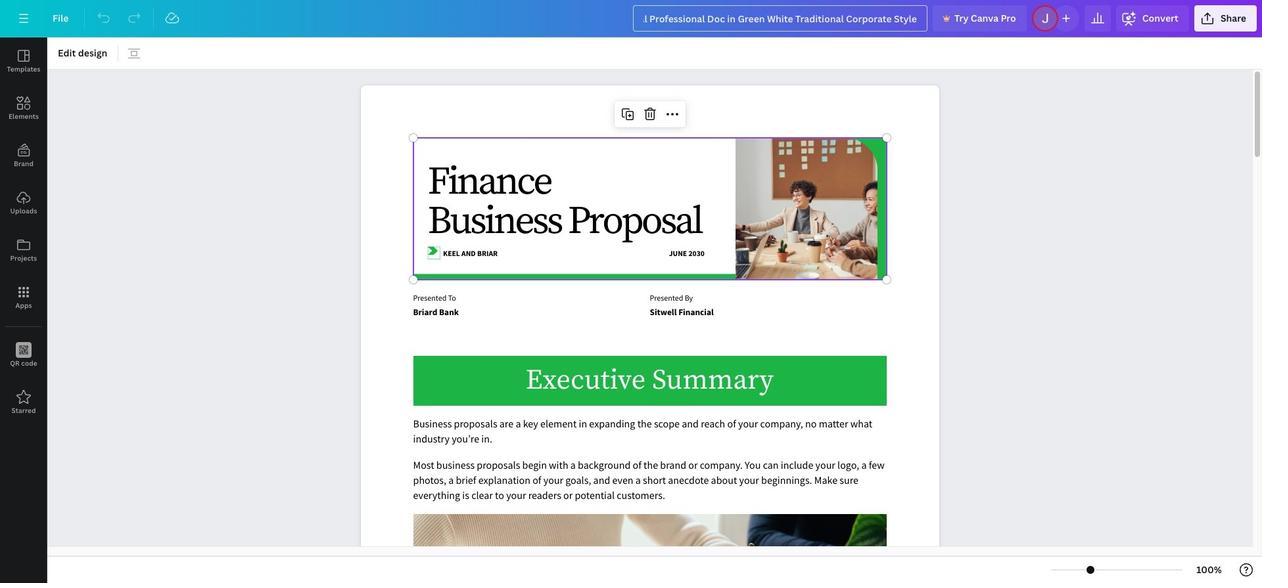 Task type: describe. For each thing, give the bounding box(es) containing it.
side panel tab list
[[0, 37, 47, 427]]

Design title text field
[[633, 5, 928, 32]]



Task type: locate. For each thing, give the bounding box(es) containing it.
main menu bar
[[0, 0, 1262, 37]]

None text field
[[361, 85, 939, 584]]

Zoom button
[[1188, 560, 1231, 581]]



Task type: vqa. For each thing, say whether or not it's contained in the screenshot.
the zoom button
yes



